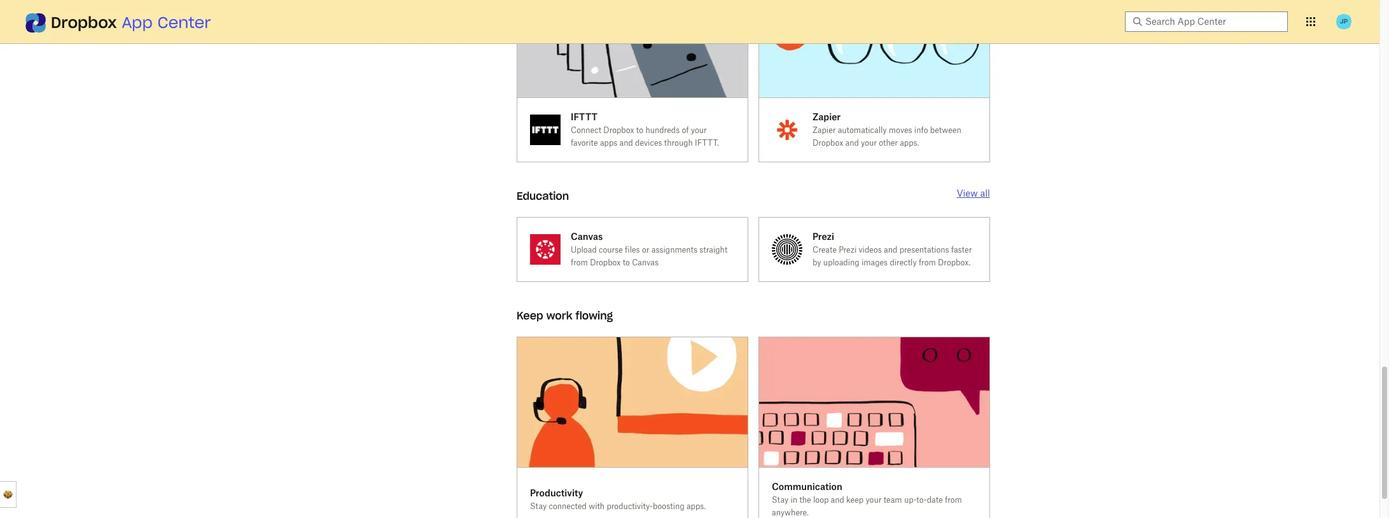 Task type: describe. For each thing, give the bounding box(es) containing it.
dropbox left the app
[[51, 13, 117, 32]]

1 zapier from the top
[[813, 112, 841, 122]]

apps. inside zapier zapier automatically moves info between dropbox and your other apps.
[[900, 138, 919, 148]]

view
[[957, 188, 978, 199]]

work
[[546, 309, 573, 322]]

stay for productivity
[[530, 501, 547, 511]]

education
[[517, 190, 569, 203]]

create
[[813, 245, 837, 255]]

and inside zapier zapier automatically moves info between dropbox and your other apps.
[[846, 138, 859, 148]]

uploading
[[823, 258, 860, 267]]

with
[[589, 501, 605, 511]]

info
[[914, 126, 928, 135]]

connect
[[571, 126, 602, 135]]

apps. inside productivity stay connected with productivity-boosting apps.
[[687, 501, 706, 511]]

0 vertical spatial canvas
[[571, 231, 603, 242]]

by
[[813, 258, 821, 267]]

and inside prezi create prezi videos and presentations faster by uploading images directly from dropbox.
[[884, 245, 898, 255]]

hundreds
[[646, 126, 680, 135]]

of
[[682, 126, 689, 135]]

1 vertical spatial canvas
[[632, 258, 659, 267]]

app
[[122, 13, 153, 32]]

1 vertical spatial prezi
[[839, 245, 857, 255]]

other
[[879, 138, 898, 148]]

prezi create prezi videos and presentations faster by uploading images directly from dropbox.
[[813, 231, 972, 267]]

moves
[[889, 126, 912, 135]]

dropbox inside zapier zapier automatically moves info between dropbox and your other apps.
[[813, 138, 843, 148]]

to inside canvas upload course files or assignments straight from dropbox to canvas
[[623, 258, 630, 267]]

boosting
[[653, 501, 685, 511]]

images
[[862, 258, 888, 267]]

automatically
[[838, 126, 887, 135]]

productivity stay connected with productivity-boosting apps.
[[530, 487, 706, 511]]

flowing
[[576, 309, 613, 322]]

dropbox app center
[[51, 13, 211, 32]]

faster
[[951, 245, 972, 255]]

view all link
[[957, 188, 990, 199]]

your inside communication stay in the loop and keep your team up-to-date from anywhere.
[[866, 495, 882, 505]]

dropbox inside canvas upload course files or assignments straight from dropbox to canvas
[[590, 258, 621, 267]]

communication stay in the loop and keep your team up-to-date from anywhere.
[[772, 481, 962, 517]]

2 zapier from the top
[[813, 126, 836, 135]]

your inside ifttt connect dropbox to hundreds of your favorite apps and devices through ifttt.
[[691, 126, 707, 135]]

between
[[930, 126, 961, 135]]

devices
[[635, 138, 662, 148]]

keep work flowing
[[517, 309, 613, 322]]

keep
[[847, 495, 864, 505]]

videos
[[859, 245, 882, 255]]

productivity
[[530, 487, 583, 498]]

keep
[[517, 309, 543, 322]]

jp button
[[1334, 11, 1354, 32]]



Task type: vqa. For each thing, say whether or not it's contained in the screenshot.
the top Deleted files
no



Task type: locate. For each thing, give the bounding box(es) containing it.
0 horizontal spatial to
[[623, 258, 630, 267]]

zapier up automatically
[[813, 112, 841, 122]]

all
[[980, 188, 990, 199]]

directly
[[890, 258, 917, 267]]

team
[[884, 495, 902, 505]]

and right loop
[[831, 495, 844, 505]]

productivity-
[[607, 501, 653, 511]]

your down automatically
[[861, 138, 877, 148]]

apps. right "boosting"
[[687, 501, 706, 511]]

and down automatically
[[846, 138, 859, 148]]

date
[[927, 495, 943, 505]]

up-
[[904, 495, 917, 505]]

and
[[620, 138, 633, 148], [846, 138, 859, 148], [884, 245, 898, 255], [831, 495, 844, 505]]

canvas upload course files or assignments straight from dropbox to canvas
[[571, 231, 728, 267]]

from right date
[[945, 495, 962, 505]]

1 horizontal spatial from
[[919, 258, 936, 267]]

1 horizontal spatial canvas
[[632, 258, 659, 267]]

stay
[[772, 495, 789, 505], [530, 501, 547, 511]]

your
[[691, 126, 707, 135], [861, 138, 877, 148], [866, 495, 882, 505]]

to inside ifttt connect dropbox to hundreds of your favorite apps and devices through ifttt.
[[636, 126, 644, 135]]

dropbox.
[[938, 258, 971, 267]]

ifttt.
[[695, 138, 719, 148]]

your right 'of'
[[691, 126, 707, 135]]

2 vertical spatial your
[[866, 495, 882, 505]]

zapier left automatically
[[813, 126, 836, 135]]

0 horizontal spatial prezi
[[813, 231, 835, 242]]

0 horizontal spatial stay
[[530, 501, 547, 511]]

from inside canvas upload course files or assignments straight from dropbox to canvas
[[571, 258, 588, 267]]

1 horizontal spatial stay
[[772, 495, 789, 505]]

dropbox
[[51, 13, 117, 32], [604, 126, 634, 135], [813, 138, 843, 148], [590, 258, 621, 267]]

and inside communication stay in the loop and keep your team up-to-date from anywhere.
[[831, 495, 844, 505]]

0 vertical spatial your
[[691, 126, 707, 135]]

to
[[636, 126, 644, 135], [623, 258, 630, 267]]

prezi up the create
[[813, 231, 835, 242]]

and up "directly"
[[884, 245, 898, 255]]

prezi up the uploading
[[839, 245, 857, 255]]

1 vertical spatial to
[[623, 258, 630, 267]]

Search App Center text field
[[1146, 15, 1281, 29]]

and inside ifttt connect dropbox to hundreds of your favorite apps and devices through ifttt.
[[620, 138, 633, 148]]

apps
[[600, 138, 618, 148]]

0 vertical spatial to
[[636, 126, 644, 135]]

presentations
[[900, 245, 949, 255]]

center
[[157, 13, 211, 32]]

the
[[800, 495, 811, 505]]

1 vertical spatial apps.
[[687, 501, 706, 511]]

jp
[[1340, 17, 1348, 25]]

dropbox up apps
[[604, 126, 634, 135]]

1 horizontal spatial apps.
[[900, 138, 919, 148]]

0 vertical spatial zapier
[[813, 112, 841, 122]]

0 vertical spatial apps.
[[900, 138, 919, 148]]

your right keep
[[866, 495, 882, 505]]

dropbox down automatically
[[813, 138, 843, 148]]

communication
[[772, 481, 843, 492]]

anywhere.
[[772, 508, 809, 517]]

files
[[625, 245, 640, 255]]

0 horizontal spatial canvas
[[571, 231, 603, 242]]

dropbox down course
[[590, 258, 621, 267]]

stay left the in
[[772, 495, 789, 505]]

zapier
[[813, 112, 841, 122], [813, 126, 836, 135]]

zapier zapier automatically moves info between dropbox and your other apps.
[[813, 112, 961, 148]]

in
[[791, 495, 798, 505]]

loop
[[813, 495, 829, 505]]

or
[[642, 245, 649, 255]]

stay inside communication stay in the loop and keep your team up-to-date from anywhere.
[[772, 495, 789, 505]]

to down files
[[623, 258, 630, 267]]

canvas down or
[[632, 258, 659, 267]]

apps. down moves
[[900, 138, 919, 148]]

upload
[[571, 245, 597, 255]]

connected
[[549, 501, 587, 511]]

view all
[[957, 188, 990, 199]]

canvas up upload
[[571, 231, 603, 242]]

from
[[571, 258, 588, 267], [919, 258, 936, 267], [945, 495, 962, 505]]

apps.
[[900, 138, 919, 148], [687, 501, 706, 511]]

course
[[599, 245, 623, 255]]

stay inside productivity stay connected with productivity-boosting apps.
[[530, 501, 547, 511]]

from inside communication stay in the loop and keep your team up-to-date from anywhere.
[[945, 495, 962, 505]]

and right apps
[[620, 138, 633, 148]]

0 vertical spatial prezi
[[813, 231, 835, 242]]

2 horizontal spatial from
[[945, 495, 962, 505]]

1 vertical spatial your
[[861, 138, 877, 148]]

to-
[[917, 495, 927, 505]]

from inside prezi create prezi videos and presentations faster by uploading images directly from dropbox.
[[919, 258, 936, 267]]

from down presentations
[[919, 258, 936, 267]]

ifttt connect dropbox to hundreds of your favorite apps and devices through ifttt.
[[571, 112, 719, 148]]

through
[[664, 138, 693, 148]]

assignments
[[652, 245, 698, 255]]

1 horizontal spatial to
[[636, 126, 644, 135]]

straight
[[700, 245, 728, 255]]

stay for communication
[[772, 495, 789, 505]]

from down upload
[[571, 258, 588, 267]]

your inside zapier zapier automatically moves info between dropbox and your other apps.
[[861, 138, 877, 148]]

stay down productivity
[[530, 501, 547, 511]]

canvas
[[571, 231, 603, 242], [632, 258, 659, 267]]

to up devices
[[636, 126, 644, 135]]

ifttt
[[571, 112, 598, 122]]

dropbox inside ifttt connect dropbox to hundreds of your favorite apps and devices through ifttt.
[[604, 126, 634, 135]]

favorite
[[571, 138, 598, 148]]

0 horizontal spatial from
[[571, 258, 588, 267]]

prezi
[[813, 231, 835, 242], [839, 245, 857, 255]]

1 horizontal spatial prezi
[[839, 245, 857, 255]]

0 horizontal spatial apps.
[[687, 501, 706, 511]]

1 vertical spatial zapier
[[813, 126, 836, 135]]



